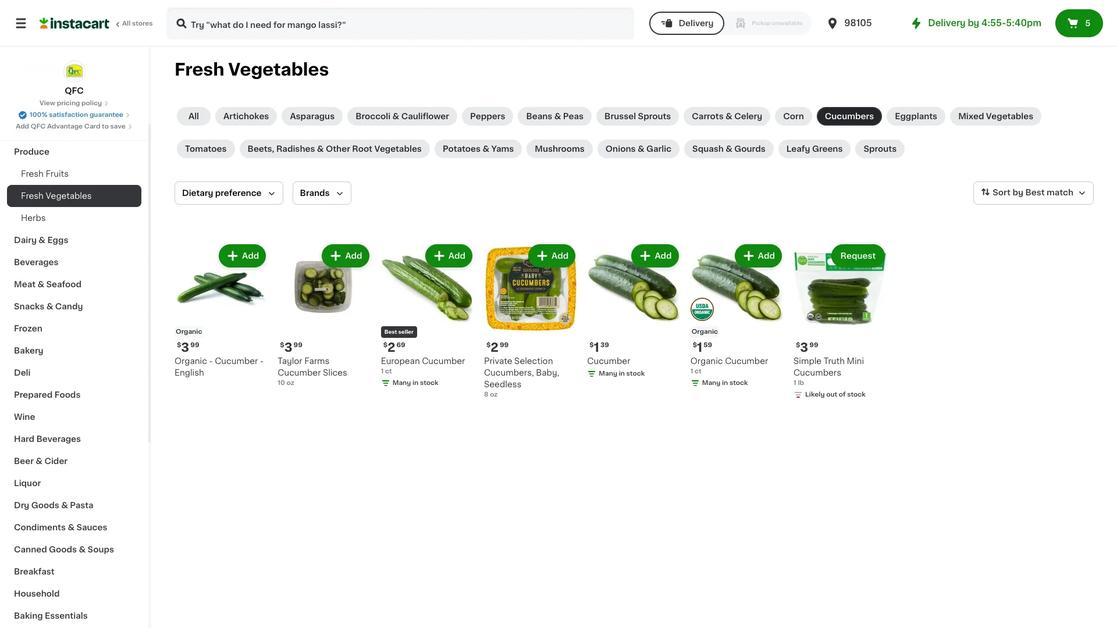 Task type: describe. For each thing, give the bounding box(es) containing it.
cucumbers link
[[817, 107, 883, 126]]

eggplants
[[896, 112, 938, 121]]

mixed vegetables
[[959, 112, 1034, 121]]

peppers link
[[462, 107, 514, 126]]

1 horizontal spatial many
[[599, 371, 618, 377]]

brands button
[[293, 182, 351, 205]]

carrots
[[693, 112, 724, 121]]

bakery
[[14, 347, 43, 355]]

& for beer & cider
[[36, 458, 43, 466]]

taylor
[[278, 358, 303, 366]]

1 horizontal spatial many in stock
[[599, 371, 645, 377]]

3 for taylor farms cucumber slices
[[285, 342, 293, 354]]

beets,
[[248, 145, 275, 153]]

in for 2
[[413, 380, 419, 387]]

vegetables up artichokes link
[[228, 61, 329, 78]]

$ for organic cucumber
[[693, 343, 698, 349]]

add button for organic cucumber
[[736, 246, 781, 267]]

beverages link
[[7, 252, 141, 274]]

herbs link
[[7, 207, 141, 229]]

by for sort
[[1013, 189, 1024, 197]]

lists link
[[7, 55, 141, 78]]

$ for simple truth mini cucumbers
[[797, 343, 801, 349]]

deli link
[[7, 362, 141, 384]]

all stores link
[[40, 7, 154, 40]]

& for condiments & sauces
[[68, 524, 75, 532]]

fresh for produce
[[21, 170, 44, 178]]

beer & cider link
[[7, 451, 141, 473]]

eggplants link
[[887, 107, 946, 126]]

add button for private selection cucumbers, baby, seedless
[[530, 246, 575, 267]]

beans & peas link
[[518, 107, 592, 126]]

brussel sprouts link
[[597, 107, 680, 126]]

99 for private selection cucumbers, baby, seedless
[[500, 343, 509, 349]]

farms
[[305, 358, 330, 366]]

1 horizontal spatial in
[[619, 371, 625, 377]]

& for meat & seafood
[[38, 281, 44, 289]]

& for squash & gourds
[[726, 145, 733, 153]]

2 - from the left
[[260, 358, 264, 366]]

broccoli & cauliflower link
[[348, 107, 458, 126]]

cucumber inside organic cucumber 1 ct
[[726, 358, 769, 366]]

potatoes & yams link
[[435, 140, 522, 158]]

$ for private selection cucumbers, baby, seedless
[[487, 343, 491, 349]]

oz inside taylor farms cucumber slices 10 oz
[[287, 380, 294, 387]]

european cucumber 1 ct
[[381, 358, 465, 375]]

1 - from the left
[[209, 358, 213, 366]]

& for snacks & candy
[[46, 303, 53, 311]]

garlic
[[647, 145, 672, 153]]

2 for private selection cucumbers, baby, seedless
[[491, 342, 499, 354]]

fresh for fresh fruits
[[21, 192, 44, 200]]

beets, radishes & other root vegetables link
[[240, 140, 430, 158]]

1 horizontal spatial qfc
[[65, 87, 84, 95]]

100% satisfaction guarantee button
[[18, 108, 130, 120]]

request
[[841, 252, 876, 260]]

add for organic - cucumber - english
[[242, 252, 259, 260]]

many for 2
[[393, 380, 411, 387]]

beans & peas
[[527, 112, 584, 121]]

thanksgiving link
[[7, 119, 141, 141]]

frozen
[[14, 325, 42, 333]]

& left soups
[[79, 546, 86, 554]]

seafood
[[46, 281, 82, 289]]

organic inside organic cucumber 1 ct
[[691, 358, 723, 366]]

add for private selection cucumbers, baby, seedless
[[552, 252, 569, 260]]

likely out of stock
[[806, 392, 866, 398]]

leafy
[[787, 145, 811, 153]]

& for beans & peas
[[555, 112, 562, 121]]

2 product group from the left
[[278, 242, 372, 389]]

lists
[[33, 62, 53, 70]]

cucumber inside european cucumber 1 ct
[[422, 358, 465, 366]]

all link
[[177, 107, 211, 126]]

brands
[[300, 189, 330, 197]]

condiments
[[14, 524, 66, 532]]

meat
[[14, 281, 36, 289]]

& for potatoes & yams
[[483, 145, 490, 153]]

instacart logo image
[[40, 16, 109, 30]]

squash & gourds link
[[685, 140, 774, 158]]

5 button
[[1056, 9, 1104, 37]]

tomatoes link
[[177, 140, 235, 158]]

best for best match
[[1026, 189, 1045, 197]]

produce link
[[7, 141, 141, 163]]

canned
[[14, 546, 47, 554]]

goods for canned
[[49, 546, 77, 554]]

cauliflower
[[402, 112, 449, 121]]

1 left 39
[[594, 342, 600, 354]]

stores
[[132, 20, 153, 27]]

squash & gourds
[[693, 145, 766, 153]]

delivery button
[[650, 12, 725, 35]]

taylor farms cucumber slices 10 oz
[[278, 358, 348, 387]]

cucumber inside taylor farms cucumber slices 10 oz
[[278, 369, 321, 377]]

squash
[[693, 145, 724, 153]]

1 horizontal spatial fresh vegetables
[[175, 61, 329, 78]]

beverages inside the 'beverages' link
[[14, 259, 59, 267]]

greens
[[813, 145, 843, 153]]

Search field
[[168, 8, 634, 38]]

add qfc advantage card to save link
[[16, 122, 133, 132]]

fresh fruits
[[21, 170, 69, 178]]

delivery by 4:55-5:40pm
[[929, 19, 1042, 27]]

& for dairy & eggs
[[39, 236, 45, 245]]

beer
[[14, 458, 34, 466]]

add for cucumber
[[655, 252, 672, 260]]

& for carrots & celery
[[726, 112, 733, 121]]

organic cucumber 1 ct
[[691, 358, 769, 375]]

best match
[[1026, 189, 1074, 197]]

truth
[[824, 358, 845, 366]]

breakfast link
[[7, 561, 141, 583]]

by for delivery
[[969, 19, 980, 27]]

to
[[102, 123, 109, 130]]

5:40pm
[[1007, 19, 1042, 27]]

& left "pasta"
[[61, 502, 68, 510]]

preference
[[215, 189, 262, 197]]

service type group
[[650, 12, 812, 35]]

view pricing policy link
[[40, 99, 109, 108]]

mushrooms
[[535, 145, 585, 153]]

add for taylor farms cucumber slices
[[346, 252, 363, 260]]

delivery for delivery by 4:55-5:40pm
[[929, 19, 966, 27]]

3 for simple truth mini cucumbers
[[801, 342, 809, 354]]

& for broccoli & cauliflower
[[393, 112, 400, 121]]

cucumbers,
[[484, 369, 534, 377]]

dairy
[[14, 236, 37, 245]]

it
[[51, 39, 57, 47]]

cider
[[44, 458, 68, 466]]

snacks & candy link
[[7, 296, 141, 318]]

& left other on the top left
[[317, 145, 324, 153]]

in for 1
[[723, 380, 729, 387]]

simple truth mini cucumbers 1 lb
[[794, 358, 865, 387]]

snacks & candy
[[14, 303, 83, 311]]

sauces
[[77, 524, 107, 532]]

1 inside european cucumber 1 ct
[[381, 369, 384, 375]]

match
[[1047, 189, 1074, 197]]

herbs
[[21, 214, 46, 222]]

save
[[110, 123, 126, 130]]

potatoes & yams
[[443, 145, 514, 153]]

out
[[827, 392, 838, 398]]

all for all
[[189, 112, 199, 121]]

dry goods & pasta
[[14, 502, 94, 510]]

99 for simple truth mini cucumbers
[[810, 343, 819, 349]]

$ 1 39
[[590, 342, 610, 354]]



Task type: vqa. For each thing, say whether or not it's contained in the screenshot.
Snacks
yes



Task type: locate. For each thing, give the bounding box(es) containing it.
qfc logo image
[[63, 61, 85, 83]]

by
[[969, 19, 980, 27], [1013, 189, 1024, 197]]

ct inside organic cucumber 1 ct
[[695, 369, 702, 375]]

1 vertical spatial all
[[189, 112, 199, 121]]

2 up private at the bottom of the page
[[491, 342, 499, 354]]

1 vertical spatial fresh vegetables
[[21, 192, 92, 200]]

goods down condiments & sauces
[[49, 546, 77, 554]]

oz inside private selection cucumbers, baby, seedless 8 oz
[[490, 392, 498, 398]]

fresh down produce at the top left of page
[[21, 170, 44, 178]]

0 vertical spatial sprouts
[[639, 112, 672, 121]]

0 horizontal spatial many in stock
[[393, 380, 439, 387]]

candy
[[55, 303, 83, 311]]

peas
[[564, 112, 584, 121]]

oz right 10
[[287, 380, 294, 387]]

$ left 59 at right bottom
[[693, 343, 698, 349]]

fresh inside the fresh fruits link
[[21, 170, 44, 178]]

canned goods & soups
[[14, 546, 114, 554]]

0 horizontal spatial delivery
[[679, 19, 714, 27]]

0 horizontal spatial all
[[122, 20, 131, 27]]

3 for organic - cucumber - english
[[181, 342, 189, 354]]

organic - cucumber - english
[[175, 358, 264, 377]]

2 left 69
[[388, 342, 396, 354]]

onions & garlic link
[[598, 140, 680, 158]]

& left eggs
[[39, 236, 45, 245]]

vegetables
[[228, 61, 329, 78], [987, 112, 1034, 121], [375, 145, 422, 153], [46, 192, 92, 200]]

99 up 'simple' at the right bottom
[[810, 343, 819, 349]]

sprouts inside "link"
[[864, 145, 897, 153]]

1 horizontal spatial $ 3 99
[[280, 342, 303, 354]]

$ up private at the bottom of the page
[[487, 343, 491, 349]]

1 inside organic cucumber 1 ct
[[691, 369, 694, 375]]

3 $ from the left
[[487, 343, 491, 349]]

0 horizontal spatial ct
[[385, 369, 392, 375]]

best inside product group
[[385, 330, 397, 335]]

seedless
[[484, 381, 522, 389]]

liquor
[[14, 480, 41, 488]]

household
[[14, 590, 60, 599]]

other
[[326, 145, 350, 153]]

1 vertical spatial goods
[[49, 546, 77, 554]]

ct for 2
[[385, 369, 392, 375]]

deli
[[14, 369, 31, 377]]

1 horizontal spatial -
[[260, 358, 264, 366]]

$ inside $ 1 39
[[590, 343, 594, 349]]

1
[[594, 342, 600, 354], [698, 342, 703, 354], [381, 369, 384, 375], [691, 369, 694, 375], [794, 380, 797, 387]]

all for all stores
[[122, 20, 131, 27]]

$ 3 99 for organic - cucumber - english
[[177, 342, 199, 354]]

1 vertical spatial fresh
[[21, 170, 44, 178]]

add button for cucumber
[[633, 246, 678, 267]]

$ for european cucumber
[[384, 343, 388, 349]]

foods
[[55, 391, 81, 399]]

oz
[[287, 380, 294, 387], [490, 392, 498, 398]]

asparagus
[[290, 112, 335, 121]]

1 ct from the left
[[385, 369, 392, 375]]

dietary preference
[[182, 189, 262, 197]]

2 $ from the left
[[280, 343, 285, 349]]

frozen link
[[7, 318, 141, 340]]

organic
[[176, 329, 202, 336], [692, 329, 719, 336], [175, 358, 207, 366], [691, 358, 723, 366]]

1 2 from the left
[[491, 342, 499, 354]]

0 horizontal spatial -
[[209, 358, 213, 366]]

0 horizontal spatial in
[[413, 380, 419, 387]]

all stores
[[122, 20, 153, 27]]

snacks
[[14, 303, 44, 311]]

add for european cucumber
[[449, 252, 466, 260]]

goods up condiments
[[31, 502, 59, 510]]

$ 3 99 for simple truth mini cucumbers
[[797, 342, 819, 354]]

view pricing policy
[[40, 100, 102, 107]]

1 vertical spatial sprouts
[[864, 145, 897, 153]]

99 inside $ 2 99
[[500, 343, 509, 349]]

0 vertical spatial cucumbers
[[826, 112, 875, 121]]

oz right 8 in the left bottom of the page
[[490, 392, 498, 398]]

breakfast
[[14, 568, 55, 576]]

0 horizontal spatial $ 3 99
[[177, 342, 199, 354]]

$ up taylor
[[280, 343, 285, 349]]

product group
[[175, 242, 269, 379], [278, 242, 372, 389], [381, 242, 475, 391], [484, 242, 578, 400], [588, 242, 682, 382], [691, 242, 785, 391], [794, 242, 888, 403]]

add button for taylor farms cucumber slices
[[323, 246, 368, 267]]

0 vertical spatial beverages
[[14, 259, 59, 267]]

fresh
[[175, 61, 224, 78], [21, 170, 44, 178], [21, 192, 44, 200]]

99 for organic - cucumber - english
[[191, 343, 199, 349]]

$ for cucumber
[[590, 343, 594, 349]]

$ left 39
[[590, 343, 594, 349]]

fresh fruits link
[[7, 163, 141, 185]]

best seller
[[385, 330, 414, 335]]

cucumbers inside cucumbers link
[[826, 112, 875, 121]]

2 $ 3 99 from the left
[[280, 342, 303, 354]]

1 down $ 1 59
[[691, 369, 694, 375]]

add button for european cucumber
[[427, 246, 472, 267]]

5 add button from the left
[[633, 246, 678, 267]]

0 horizontal spatial qfc
[[31, 123, 46, 130]]

& left peas
[[555, 112, 562, 121]]

0 horizontal spatial fresh vegetables
[[21, 192, 92, 200]]

carrots & celery link
[[684, 107, 771, 126]]

99
[[191, 343, 199, 349], [294, 343, 303, 349], [500, 343, 509, 349], [810, 343, 819, 349]]

1 left 59 at right bottom
[[698, 342, 703, 354]]

0 vertical spatial qfc
[[65, 87, 84, 95]]

buy
[[33, 39, 49, 47]]

beverages up cider at bottom left
[[36, 436, 81, 444]]

cucumber
[[215, 358, 258, 366], [588, 358, 631, 366], [422, 358, 465, 366], [726, 358, 769, 366], [278, 369, 321, 377]]

1 product group from the left
[[175, 242, 269, 379]]

100%
[[30, 112, 47, 118]]

1 horizontal spatial by
[[1013, 189, 1024, 197]]

best left seller
[[385, 330, 397, 335]]

beverages
[[14, 259, 59, 267], [36, 436, 81, 444]]

many in stock down organic cucumber 1 ct
[[703, 380, 749, 387]]

$ for organic - cucumber - english
[[177, 343, 181, 349]]

2 horizontal spatial in
[[723, 380, 729, 387]]

0 vertical spatial goods
[[31, 502, 59, 510]]

3
[[181, 342, 189, 354], [285, 342, 293, 354], [801, 342, 809, 354]]

$ 3 99 for taylor farms cucumber slices
[[280, 342, 303, 354]]

pasta
[[70, 502, 94, 510]]

0 horizontal spatial sprouts
[[639, 112, 672, 121]]

0 horizontal spatial oz
[[287, 380, 294, 387]]

artichokes
[[224, 112, 269, 121]]

2 2 from the left
[[388, 342, 396, 354]]

dairy & eggs
[[14, 236, 68, 245]]

4 product group from the left
[[484, 242, 578, 400]]

wine
[[14, 413, 35, 422]]

98105 button
[[826, 7, 896, 40]]

99 up english
[[191, 343, 199, 349]]

1 inside simple truth mini cucumbers 1 lb
[[794, 380, 797, 387]]

2
[[491, 342, 499, 354], [388, 342, 396, 354]]

1 vertical spatial best
[[385, 330, 397, 335]]

3 99 from the left
[[500, 343, 509, 349]]

many down european
[[393, 380, 411, 387]]

many in stock down european cucumber 1 ct
[[393, 380, 439, 387]]

baking essentials
[[14, 613, 88, 621]]

5 $ from the left
[[797, 343, 801, 349]]

1 horizontal spatial ct
[[695, 369, 702, 375]]

all up the tomatoes link
[[189, 112, 199, 121]]

& for onions & garlic
[[638, 145, 645, 153]]

vegetables down the fresh fruits link
[[46, 192, 92, 200]]

$ up english
[[177, 343, 181, 349]]

beer & cider
[[14, 458, 68, 466]]

$ up 'simple' at the right bottom
[[797, 343, 801, 349]]

add button for organic - cucumber - english
[[220, 246, 265, 267]]

2 horizontal spatial 3
[[801, 342, 809, 354]]

by right sort
[[1013, 189, 1024, 197]]

ct inside european cucumber 1 ct
[[385, 369, 392, 375]]

fresh vegetables link
[[7, 185, 141, 207]]

5 product group from the left
[[588, 242, 682, 382]]

many in stock for 1
[[703, 380, 749, 387]]

goods for dry
[[31, 502, 59, 510]]

1 vertical spatial beverages
[[36, 436, 81, 444]]

by inside "field"
[[1013, 189, 1024, 197]]

2 99 from the left
[[294, 343, 303, 349]]

cucumbers down 'simple' at the right bottom
[[794, 369, 842, 377]]

6 add button from the left
[[736, 246, 781, 267]]

& left 'garlic'
[[638, 145, 645, 153]]

private
[[484, 358, 513, 366]]

1 horizontal spatial delivery
[[929, 19, 966, 27]]

& left "sauces"
[[68, 524, 75, 532]]

1 3 from the left
[[181, 342, 189, 354]]

& inside "link"
[[38, 281, 44, 289]]

fresh inside fresh vegetables "link"
[[21, 192, 44, 200]]

beets, radishes & other root vegetables
[[248, 145, 422, 153]]

2 vertical spatial fresh
[[21, 192, 44, 200]]

& left yams
[[483, 145, 490, 153]]

vegetables right mixed at the top of the page
[[987, 112, 1034, 121]]

mushrooms link
[[527, 140, 593, 158]]

add for organic cucumber
[[759, 252, 776, 260]]

best left the match
[[1026, 189, 1045, 197]]

1 horizontal spatial best
[[1026, 189, 1045, 197]]

2 horizontal spatial many
[[703, 380, 721, 387]]

$ left 69
[[384, 343, 388, 349]]

$ inside $ 1 59
[[693, 343, 698, 349]]

& left 'candy'
[[46, 303, 53, 311]]

& left gourds
[[726, 145, 733, 153]]

$ for taylor farms cucumber slices
[[280, 343, 285, 349]]

many for 1
[[703, 380, 721, 387]]

0 horizontal spatial many
[[393, 380, 411, 387]]

broccoli
[[356, 112, 391, 121]]

best inside best match sort by "field"
[[1026, 189, 1045, 197]]

2 ct from the left
[[695, 369, 702, 375]]

1 vertical spatial oz
[[490, 392, 498, 398]]

$ 2 69
[[384, 342, 406, 354]]

all
[[122, 20, 131, 27], [189, 112, 199, 121]]

0 vertical spatial fresh
[[175, 61, 224, 78]]

delivery inside button
[[679, 19, 714, 27]]

many down $ 1 39
[[599, 371, 618, 377]]

sprouts down cucumbers link
[[864, 145, 897, 153]]

mini
[[848, 358, 865, 366]]

1 horizontal spatial oz
[[490, 392, 498, 398]]

1 vertical spatial by
[[1013, 189, 1024, 197]]

best for best seller
[[385, 330, 397, 335]]

1 $ 3 99 from the left
[[177, 342, 199, 354]]

2 add button from the left
[[323, 246, 368, 267]]

0 vertical spatial best
[[1026, 189, 1045, 197]]

vegetables down the broccoli & cauliflower
[[375, 145, 422, 153]]

$ inside the $ 2 69
[[384, 343, 388, 349]]

2 horizontal spatial many in stock
[[703, 380, 749, 387]]

sort
[[993, 189, 1011, 197]]

fresh up herbs
[[21, 192, 44, 200]]

0 horizontal spatial 2
[[388, 342, 396, 354]]

celery
[[735, 112, 763, 121]]

7 product group from the left
[[794, 242, 888, 403]]

cucumber inside "organic - cucumber - english"
[[215, 358, 258, 366]]

99 for taylor farms cucumber slices
[[294, 343, 303, 349]]

& right meat
[[38, 281, 44, 289]]

0 vertical spatial by
[[969, 19, 980, 27]]

selection
[[515, 358, 553, 366]]

ct for 1
[[695, 369, 702, 375]]

in
[[619, 371, 625, 377], [413, 380, 419, 387], [723, 380, 729, 387]]

99 up private at the bottom of the page
[[500, 343, 509, 349]]

1 add button from the left
[[220, 246, 265, 267]]

again
[[59, 39, 82, 47]]

qfc down 100%
[[31, 123, 46, 130]]

fresh vegetables down the fruits
[[21, 192, 92, 200]]

59
[[704, 343, 713, 349]]

artichokes link
[[215, 107, 277, 126]]

None search field
[[167, 7, 635, 40]]

fresh vegetables up artichokes link
[[175, 61, 329, 78]]

4 $ from the left
[[590, 343, 594, 349]]

3 3 from the left
[[801, 342, 809, 354]]

6 $ from the left
[[384, 343, 388, 349]]

1 99 from the left
[[191, 343, 199, 349]]

& right the broccoli
[[393, 112, 400, 121]]

hard beverages link
[[7, 429, 141, 451]]

brussel
[[605, 112, 637, 121]]

3 product group from the left
[[381, 242, 475, 391]]

10
[[278, 380, 285, 387]]

vegetables inside "link"
[[46, 192, 92, 200]]

& left celery
[[726, 112, 733, 121]]

1 horizontal spatial 3
[[285, 342, 293, 354]]

3 add button from the left
[[427, 246, 472, 267]]

by left 4:55-
[[969, 19, 980, 27]]

3 up 'simple' at the right bottom
[[801, 342, 809, 354]]

buy it again link
[[7, 31, 141, 55]]

leafy greens
[[787, 145, 843, 153]]

2 3 from the left
[[285, 342, 293, 354]]

delivery for delivery
[[679, 19, 714, 27]]

fresh vegetables inside "link"
[[21, 192, 92, 200]]

1 vertical spatial qfc
[[31, 123, 46, 130]]

$ inside $ 2 99
[[487, 343, 491, 349]]

0 horizontal spatial by
[[969, 19, 980, 27]]

$ 3 99 up english
[[177, 342, 199, 354]]

dry
[[14, 502, 29, 510]]

card
[[84, 123, 100, 130]]

-
[[209, 358, 213, 366], [260, 358, 264, 366]]

69
[[397, 343, 406, 349]]

0 vertical spatial oz
[[287, 380, 294, 387]]

request button
[[833, 246, 885, 267]]

1 horizontal spatial 2
[[491, 342, 499, 354]]

1 down european
[[381, 369, 384, 375]]

mixed
[[959, 112, 985, 121]]

4 add button from the left
[[530, 246, 575, 267]]

0 horizontal spatial 3
[[181, 342, 189, 354]]

1 horizontal spatial all
[[189, 112, 199, 121]]

1 horizontal spatial sprouts
[[864, 145, 897, 153]]

ct down $ 1 59
[[695, 369, 702, 375]]

cucumbers inside simple truth mini cucumbers 1 lb
[[794, 369, 842, 377]]

6 product group from the left
[[691, 242, 785, 391]]

ct down european
[[385, 369, 392, 375]]

0 vertical spatial fresh vegetables
[[175, 61, 329, 78]]

1 $ from the left
[[177, 343, 181, 349]]

& right beer
[[36, 458, 43, 466]]

all left stores
[[122, 20, 131, 27]]

qfc up view pricing policy link
[[65, 87, 84, 95]]

1 vertical spatial cucumbers
[[794, 369, 842, 377]]

Best match Sort by field
[[974, 182, 1095, 205]]

99 up taylor
[[294, 343, 303, 349]]

gourds
[[735, 145, 766, 153]]

beverages down dairy & eggs
[[14, 259, 59, 267]]

4:55-
[[982, 19, 1007, 27]]

carrots & celery
[[693, 112, 763, 121]]

0 horizontal spatial best
[[385, 330, 397, 335]]

eggs
[[47, 236, 68, 245]]

fresh up all link
[[175, 61, 224, 78]]

$ 3 99 up 'simple' at the right bottom
[[797, 342, 819, 354]]

$ 3 99 up taylor
[[280, 342, 303, 354]]

add
[[16, 123, 29, 130], [242, 252, 259, 260], [346, 252, 363, 260], [449, 252, 466, 260], [552, 252, 569, 260], [655, 252, 672, 260], [759, 252, 776, 260]]

guarantee
[[90, 112, 123, 118]]

3 $ 3 99 from the left
[[797, 342, 819, 354]]

potatoes
[[443, 145, 481, 153]]

beverages inside hard beverages link
[[36, 436, 81, 444]]

3 up english
[[181, 342, 189, 354]]

prepared foods
[[14, 391, 81, 399]]

4 99 from the left
[[810, 343, 819, 349]]

onions & garlic
[[606, 145, 672, 153]]

2 horizontal spatial $ 3 99
[[797, 342, 819, 354]]

organic inside "organic - cucumber - english"
[[175, 358, 207, 366]]

hard
[[14, 436, 34, 444]]

0 vertical spatial all
[[122, 20, 131, 27]]

many in stock down 39
[[599, 371, 645, 377]]

100% satisfaction guarantee
[[30, 112, 123, 118]]

sprouts up 'garlic'
[[639, 112, 672, 121]]

1 left lb
[[794, 380, 797, 387]]

8
[[484, 392, 489, 398]]

many down organic cucumber 1 ct
[[703, 380, 721, 387]]

39
[[601, 343, 610, 349]]

cucumbers up greens
[[826, 112, 875, 121]]

soups
[[88, 546, 114, 554]]

item badge image
[[691, 298, 714, 321]]

2 for european cucumber
[[388, 342, 396, 354]]

& inside 'link'
[[393, 112, 400, 121]]

many in stock for 2
[[393, 380, 439, 387]]

3 up taylor
[[285, 342, 293, 354]]

prepared foods link
[[7, 384, 141, 406]]

7 $ from the left
[[693, 343, 698, 349]]



